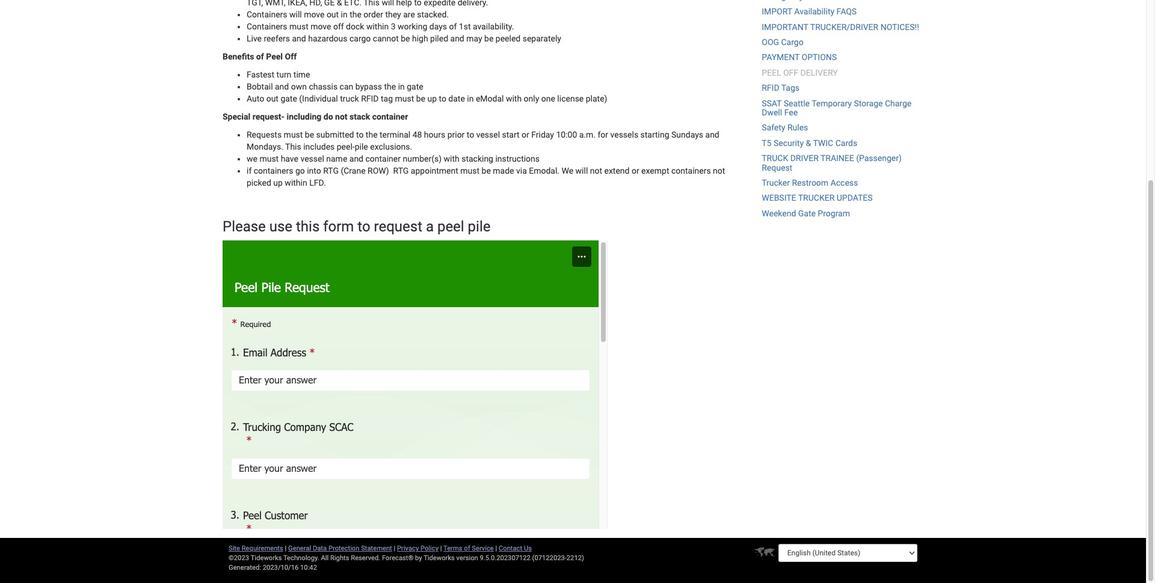 Task type: describe. For each thing, give the bounding box(es) containing it.
containers will move out in the order they are stacked. containers must move off dock within 3 working days of 1st availability. live reefers and hazardous cargo cannot be high piled and may be peeled separately
[[247, 10, 561, 43]]

made
[[493, 166, 514, 176]]

stacked.
[[417, 10, 449, 19]]

1 horizontal spatial pile
[[468, 218, 491, 235]]

1 rtg from the left
[[323, 166, 339, 176]]

peel
[[266, 52, 283, 61]]

rfid inside fastest turn time bobtail and own chassis can bypass the in gate auto out gate (individual truck rfid tag must be up to date in emodal with only one license plate)
[[361, 94, 379, 103]]

payment options link
[[762, 53, 837, 62]]

general
[[288, 545, 311, 553]]

availability
[[794, 7, 835, 16]]

please
[[223, 218, 266, 235]]

only
[[524, 94, 539, 103]]

be inside fastest turn time bobtail and own chassis can bypass the in gate auto out gate (individual truck rfid tag must be up to date in emodal with only one license plate)
[[416, 94, 425, 103]]

delivery
[[801, 68, 838, 78]]

and down 1st
[[450, 34, 464, 43]]

peel
[[762, 68, 781, 78]]

3
[[391, 22, 396, 31]]

10:42
[[300, 565, 317, 572]]

mondays.
[[247, 142, 283, 152]]

out inside fastest turn time bobtail and own chassis can bypass the in gate auto out gate (individual truck rfid tag must be up to date in emodal with only one license plate)
[[266, 94, 279, 103]]

if
[[247, 166, 252, 176]]

security
[[774, 138, 804, 148]]

be down stacking
[[482, 166, 491, 176]]

number(s)
[[403, 154, 442, 164]]

truck
[[762, 154, 788, 163]]

trucker
[[798, 193, 835, 203]]

fee
[[784, 108, 798, 117]]

2023/10/16
[[263, 565, 299, 572]]

must down "mondays."
[[260, 154, 279, 164]]

will inside the requests must be submitted to the terminal 48 hours prior to vessel start or friday 10:00 a.m. for vessels starting sundays and mondays. this includes peel-pile exclusions. we must have vessel name and container number(s) with stacking instructions if containers go into rtg (crane row)  rtg appointment must be made via emodal. we will not extend or exempt containers not picked up within lfd.
[[576, 166, 588, 176]]

up inside the requests must be submitted to the terminal 48 hours prior to vessel start or friday 10:00 a.m. for vessels starting sundays and mondays. this includes peel-pile exclusions. we must have vessel name and container number(s) with stacking instructions if containers go into rtg (crane row)  rtg appointment must be made via emodal. we will not extend or exempt containers not picked up within lfd.
[[273, 178, 283, 188]]

cannot
[[373, 34, 399, 43]]

bypass
[[355, 82, 382, 91]]

out inside containers will move out in the order they are stacked. containers must move off dock within 3 working days of 1st availability. live reefers and hazardous cargo cannot be high piled and may be peeled separately
[[327, 10, 339, 19]]

sundays
[[671, 130, 703, 140]]

the for terminal
[[366, 130, 378, 140]]

with inside the requests must be submitted to the terminal 48 hours prior to vessel start or friday 10:00 a.m. for vessels starting sundays and mondays. this includes peel-pile exclusions. we must have vessel name and container number(s) with stacking instructions if containers go into rtg (crane row)  rtg appointment must be made via emodal. we will not extend or exempt containers not picked up within lfd.
[[444, 154, 459, 164]]

trucker/driver
[[810, 22, 879, 32]]

technology.
[[283, 555, 319, 563]]

&
[[806, 138, 811, 148]]

live
[[247, 34, 262, 43]]

import
[[762, 7, 792, 16]]

2 horizontal spatial in
[[467, 94, 474, 103]]

benefits
[[223, 52, 254, 61]]

for
[[598, 130, 608, 140]]

requests must be submitted to the terminal 48 hours prior to vessel start or friday 10:00 a.m. for vessels starting sundays and mondays. this includes peel-pile exclusions. we must have vessel name and container number(s) with stacking instructions if containers go into rtg (crane row)  rtg appointment must be made via emodal. we will not extend or exempt containers not picked up within lfd.
[[247, 130, 725, 188]]

own
[[291, 82, 307, 91]]

the inside fastest turn time bobtail and own chassis can bypass the in gate auto out gate (individual truck rfid tag must be up to date in emodal with only one license plate)
[[384, 82, 396, 91]]

terms of service link
[[443, 545, 494, 553]]

be down availability. in the left top of the page
[[484, 34, 494, 43]]

contact us link
[[499, 545, 532, 553]]

generated:
[[229, 565, 261, 572]]

dock
[[346, 22, 364, 31]]

must inside containers will move out in the order they are stacked. containers must move off dock within 3 working days of 1st availability. live reefers and hazardous cargo cannot be high piled and may be peeled separately
[[289, 22, 309, 31]]

restroom
[[792, 178, 829, 188]]

2 containers from the top
[[247, 22, 287, 31]]

charge
[[885, 98, 912, 108]]

trucker restroom access link
[[762, 178, 858, 188]]

to right 'prior'
[[467, 130, 474, 140]]

cargo
[[350, 34, 371, 43]]

(07122023-
[[532, 555, 567, 563]]

ssat
[[762, 98, 782, 108]]

within inside containers will move out in the order they are stacked. containers must move off dock within 3 working days of 1st availability. live reefers and hazardous cargo cannot be high piled and may be peeled separately
[[366, 22, 389, 31]]

1 containers from the top
[[247, 10, 287, 19]]

into
[[307, 166, 321, 176]]

2 | from the left
[[394, 545, 395, 553]]

tideworks
[[424, 555, 455, 563]]

they
[[385, 10, 401, 19]]

cards
[[835, 138, 857, 148]]

site requirements link
[[229, 545, 283, 553]]

trainee
[[821, 154, 854, 163]]

chassis
[[309, 82, 338, 91]]

2 rtg from the left
[[393, 166, 409, 176]]

options
[[802, 53, 837, 62]]

website trucker updates link
[[762, 193, 873, 203]]

appointment
[[411, 166, 458, 176]]

special
[[223, 112, 250, 122]]

storage
[[854, 98, 883, 108]]

4 | from the left
[[495, 545, 497, 553]]

we
[[562, 166, 573, 176]]

t5
[[762, 138, 772, 148]]

must inside fastest turn time bobtail and own chassis can bypass the in gate auto out gate (individual truck rfid tag must be up to date in emodal with only one license plate)
[[395, 94, 414, 103]]

exclusions.
[[370, 142, 412, 152]]

all
[[321, 555, 329, 563]]

important
[[762, 22, 808, 32]]

faqs
[[837, 7, 857, 16]]

off
[[285, 52, 297, 61]]

dwell
[[762, 108, 782, 117]]

temporary
[[812, 98, 852, 108]]

trucker
[[762, 178, 790, 188]]

48
[[413, 130, 422, 140]]

rfid inside import availability faqs important trucker/driver notices!! oog cargo payment options peel off delivery rfid tags ssat seattle temporary storage charge dwell fee safety rules t5 security & twic cards truck driver trainee (passenger) request trucker restroom access website trucker updates weekend gate program
[[762, 83, 779, 93]]

name
[[326, 154, 347, 164]]

with inside fastest turn time bobtail and own chassis can bypass the in gate auto out gate (individual truck rfid tag must be up to date in emodal with only one license plate)
[[506, 94, 522, 103]]

includes
[[303, 142, 335, 152]]

to down stack
[[356, 130, 364, 140]]

separately
[[523, 34, 561, 43]]

1 horizontal spatial gate
[[407, 82, 423, 91]]

order
[[364, 10, 383, 19]]

1 vertical spatial or
[[632, 166, 639, 176]]

us
[[524, 545, 532, 553]]

9.5.0.202307122
[[480, 555, 531, 563]]

version
[[456, 555, 478, 563]]



Task type: locate. For each thing, give the bounding box(es) containing it.
via
[[516, 166, 527, 176]]

safety
[[762, 123, 785, 133]]

1 | from the left
[[285, 545, 287, 553]]

must
[[289, 22, 309, 31], [395, 94, 414, 103], [284, 130, 303, 140], [260, 154, 279, 164], [460, 166, 480, 176]]

pile
[[355, 142, 368, 152], [468, 218, 491, 235]]

program
[[818, 209, 850, 218]]

extend
[[604, 166, 630, 176]]

0 horizontal spatial gate
[[281, 94, 297, 103]]

pile right peel at the left top of page
[[468, 218, 491, 235]]

1 vertical spatial containers
[[247, 22, 287, 31]]

the inside containers will move out in the order they are stacked. containers must move off dock within 3 working days of 1st availability. live reefers and hazardous cargo cannot be high piled and may be peeled separately
[[350, 10, 362, 19]]

0 horizontal spatial with
[[444, 154, 459, 164]]

containers right exempt
[[671, 166, 711, 176]]

move
[[304, 10, 325, 19], [311, 22, 331, 31]]

a
[[426, 218, 434, 235]]

and right sundays
[[705, 130, 719, 140]]

request
[[762, 163, 792, 172]]

1 vertical spatial within
[[285, 178, 307, 188]]

1 horizontal spatial of
[[449, 22, 457, 31]]

0 horizontal spatial pile
[[355, 142, 368, 152]]

or right extend on the right top
[[632, 166, 639, 176]]

terms
[[443, 545, 462, 553]]

1 containers from the left
[[254, 166, 293, 176]]

1 vertical spatial out
[[266, 94, 279, 103]]

friday
[[531, 130, 554, 140]]

1 horizontal spatial in
[[398, 82, 405, 91]]

lfd.
[[309, 178, 326, 188]]

start
[[502, 130, 520, 140]]

of up 'version'
[[464, 545, 470, 553]]

0 vertical spatial will
[[289, 10, 302, 19]]

hours
[[424, 130, 445, 140]]

1 vertical spatial the
[[384, 82, 396, 91]]

exempt
[[641, 166, 669, 176]]

up right picked
[[273, 178, 283, 188]]

1 vertical spatial with
[[444, 154, 459, 164]]

contact
[[499, 545, 522, 553]]

availability.
[[473, 22, 514, 31]]

0 horizontal spatial vessel
[[300, 154, 324, 164]]

must up this
[[284, 130, 303, 140]]

stack
[[350, 112, 370, 122]]

one
[[541, 94, 555, 103]]

seattle
[[784, 98, 810, 108]]

prior
[[447, 130, 465, 140]]

of
[[449, 22, 457, 31], [256, 52, 264, 61], [464, 545, 470, 553]]

stacking
[[462, 154, 493, 164]]

forecast®
[[382, 555, 414, 563]]

1 horizontal spatial rfid
[[762, 83, 779, 93]]

| up the forecast®
[[394, 545, 395, 553]]

2 vertical spatial in
[[467, 94, 474, 103]]

hazardous
[[308, 34, 347, 43]]

will inside containers will move out in the order they are stacked. containers must move off dock within 3 working days of 1st availability. live reefers and hazardous cargo cannot be high piled and may be peeled separately
[[289, 10, 302, 19]]

fastest turn time bobtail and own chassis can bypass the in gate auto out gate (individual truck rfid tag must be up to date in emodal with only one license plate)
[[247, 70, 607, 103]]

0 horizontal spatial the
[[350, 10, 362, 19]]

and up the off
[[292, 34, 306, 43]]

up inside fastest turn time bobtail and own chassis can bypass the in gate auto out gate (individual truck rfid tag must be up to date in emodal with only one license plate)
[[427, 94, 437, 103]]

with left only on the top left of the page
[[506, 94, 522, 103]]

0 vertical spatial in
[[341, 10, 348, 19]]

0 vertical spatial gate
[[407, 82, 423, 91]]

form
[[323, 218, 354, 235]]

do
[[324, 112, 333, 122]]

rtg down number(s)
[[393, 166, 409, 176]]

1 horizontal spatial the
[[366, 130, 378, 140]]

with
[[506, 94, 522, 103], [444, 154, 459, 164]]

0 horizontal spatial rtg
[[323, 166, 339, 176]]

gate right bypass
[[407, 82, 423, 91]]

within down go
[[285, 178, 307, 188]]

not left extend on the right top
[[590, 166, 602, 176]]

container down the tag
[[372, 112, 408, 122]]

0 horizontal spatial up
[[273, 178, 283, 188]]

emodal
[[476, 94, 504, 103]]

0 vertical spatial of
[[449, 22, 457, 31]]

1 horizontal spatial out
[[327, 10, 339, 19]]

gate down own
[[281, 94, 297, 103]]

0 vertical spatial out
[[327, 10, 339, 19]]

3 | from the left
[[440, 545, 442, 553]]

twic
[[813, 138, 833, 148]]

0 horizontal spatial of
[[256, 52, 264, 61]]

1 horizontal spatial vessel
[[476, 130, 500, 140]]

tags
[[781, 83, 800, 93]]

2 vertical spatial of
[[464, 545, 470, 553]]

0 vertical spatial the
[[350, 10, 362, 19]]

must right the tag
[[395, 94, 414, 103]]

2 horizontal spatial the
[[384, 82, 396, 91]]

ssat seattle temporary storage charge dwell fee link
[[762, 98, 912, 117]]

0 vertical spatial within
[[366, 22, 389, 31]]

instructions
[[495, 154, 540, 164]]

1 horizontal spatial not
[[590, 166, 602, 176]]

vessel
[[476, 130, 500, 140], [300, 154, 324, 164]]

notices!!
[[881, 22, 919, 32]]

2 vertical spatial the
[[366, 130, 378, 140]]

policy
[[421, 545, 439, 553]]

request-
[[253, 112, 285, 122]]

rfid tags link
[[762, 83, 800, 93]]

1 horizontal spatial or
[[632, 166, 639, 176]]

within inside the requests must be submitted to the terminal 48 hours prior to vessel start or friday 10:00 a.m. for vessels starting sundays and mondays. this includes peel-pile exclusions. we must have vessel name and container number(s) with stacking instructions if containers go into rtg (crane row)  rtg appointment must be made via emodal. we will not extend or exempt containers not picked up within lfd.
[[285, 178, 307, 188]]

0 horizontal spatial not
[[335, 112, 347, 122]]

rfid
[[762, 83, 779, 93], [361, 94, 379, 103]]

| up tideworks
[[440, 545, 442, 553]]

0 vertical spatial container
[[372, 112, 408, 122]]

bobtail
[[247, 82, 273, 91]]

rfid down peel
[[762, 83, 779, 93]]

0 vertical spatial pile
[[355, 142, 368, 152]]

to left date
[[439, 94, 446, 103]]

the up dock on the top
[[350, 10, 362, 19]]

(passenger)
[[856, 154, 902, 163]]

within down the order
[[366, 22, 389, 31]]

with up appointment in the top of the page
[[444, 154, 459, 164]]

benefits of peel off
[[223, 52, 297, 61]]

pile inside the requests must be submitted to the terminal 48 hours prior to vessel start or friday 10:00 a.m. for vessels starting sundays and mondays. this includes peel-pile exclusions. we must have vessel name and container number(s) with stacking instructions if containers go into rtg (crane row)  rtg appointment must be made via emodal. we will not extend or exempt containers not picked up within lfd.
[[355, 142, 368, 152]]

vessel up into
[[300, 154, 324, 164]]

0 vertical spatial vessel
[[476, 130, 500, 140]]

1st
[[459, 22, 471, 31]]

peel
[[437, 218, 464, 235]]

0 vertical spatial containers
[[247, 10, 287, 19]]

picked
[[247, 178, 271, 188]]

in inside containers will move out in the order they are stacked. containers must move off dock within 3 working days of 1st availability. live reefers and hazardous cargo cannot be high piled and may be peeled separately
[[341, 10, 348, 19]]

not left request
[[713, 166, 725, 176]]

1 horizontal spatial up
[[427, 94, 437, 103]]

the inside the requests must be submitted to the terminal 48 hours prior to vessel start or friday 10:00 a.m. for vessels starting sundays and mondays. this includes peel-pile exclusions. we must have vessel name and container number(s) with stacking instructions if containers go into rtg (crane row)  rtg appointment must be made via emodal. we will not extend or exempt containers not picked up within lfd.
[[366, 130, 378, 140]]

1 vertical spatial vessel
[[300, 154, 324, 164]]

1 horizontal spatial rtg
[[393, 166, 409, 176]]

will up reefers
[[289, 10, 302, 19]]

0 horizontal spatial rfid
[[361, 94, 379, 103]]

0 vertical spatial with
[[506, 94, 522, 103]]

weekend
[[762, 209, 796, 218]]

off
[[783, 68, 798, 78]]

statement
[[361, 545, 392, 553]]

out right auto
[[266, 94, 279, 103]]

special request- including do not stack container
[[223, 112, 410, 122]]

a.m.
[[579, 130, 596, 140]]

2 containers from the left
[[671, 166, 711, 176]]

the
[[350, 10, 362, 19], [384, 82, 396, 91], [366, 130, 378, 140]]

out up 'off'
[[327, 10, 339, 19]]

days
[[429, 22, 447, 31]]

pile up the (crane
[[355, 142, 368, 152]]

not right the do
[[335, 112, 347, 122]]

0 horizontal spatial within
[[285, 178, 307, 188]]

to inside fastest turn time bobtail and own chassis can bypass the in gate auto out gate (individual truck rfid tag must be up to date in emodal with only one license plate)
[[439, 94, 446, 103]]

containers up picked
[[254, 166, 293, 176]]

will right we
[[576, 166, 588, 176]]

0 vertical spatial up
[[427, 94, 437, 103]]

0 horizontal spatial will
[[289, 10, 302, 19]]

of inside containers will move out in the order they are stacked. containers must move off dock within 3 working days of 1st availability. live reefers and hazardous cargo cannot be high piled and may be peeled separately
[[449, 22, 457, 31]]

plate)
[[586, 94, 607, 103]]

0 vertical spatial move
[[304, 10, 325, 19]]

container inside the requests must be submitted to the terminal 48 hours prior to vessel start or friday 10:00 a.m. for vessels starting sundays and mondays. this includes peel-pile exclusions. we must have vessel name and container number(s) with stacking instructions if containers go into rtg (crane row)  rtg appointment must be made via emodal. we will not extend or exempt containers not picked up within lfd.
[[365, 154, 401, 164]]

in right bypass
[[398, 82, 405, 91]]

up
[[427, 94, 437, 103], [273, 178, 283, 188]]

1 vertical spatial move
[[311, 22, 331, 31]]

(individual
[[299, 94, 338, 103]]

1 horizontal spatial within
[[366, 22, 389, 31]]

and
[[292, 34, 306, 43], [450, 34, 464, 43], [275, 82, 289, 91], [705, 130, 719, 140], [349, 154, 363, 164]]

| left general
[[285, 545, 287, 553]]

1 vertical spatial will
[[576, 166, 588, 176]]

privacy
[[397, 545, 419, 553]]

peeled
[[496, 34, 521, 43]]

0 horizontal spatial containers
[[254, 166, 293, 176]]

1 vertical spatial up
[[273, 178, 283, 188]]

0 horizontal spatial or
[[522, 130, 529, 140]]

vessels
[[610, 130, 638, 140]]

of inside site requirements | general data protection statement | privacy policy | terms of service | contact us ©2023 tideworks technology. all rights reserved. forecast® by tideworks version 9.5.0.202307122 (07122023-2212) generated: 2023/10/16 10:42
[[464, 545, 470, 553]]

in
[[341, 10, 348, 19], [398, 82, 405, 91], [467, 94, 474, 103]]

©2023 tideworks
[[229, 555, 282, 563]]

0 horizontal spatial in
[[341, 10, 348, 19]]

rtg down name
[[323, 166, 339, 176]]

in up 'off'
[[341, 10, 348, 19]]

0 vertical spatial rfid
[[762, 83, 779, 93]]

up left date
[[427, 94, 437, 103]]

in right date
[[467, 94, 474, 103]]

privacy policy link
[[397, 545, 439, 553]]

rights
[[330, 555, 349, 563]]

import availability faqs link
[[762, 7, 857, 16]]

1 vertical spatial pile
[[468, 218, 491, 235]]

1 vertical spatial container
[[365, 154, 401, 164]]

t5 security & twic cards link
[[762, 138, 857, 148]]

this
[[285, 142, 301, 152]]

2 horizontal spatial of
[[464, 545, 470, 553]]

be up includes
[[305, 130, 314, 140]]

out
[[327, 10, 339, 19], [266, 94, 279, 103]]

site requirements | general data protection statement | privacy policy | terms of service | contact us ©2023 tideworks technology. all rights reserved. forecast® by tideworks version 9.5.0.202307122 (07122023-2212) generated: 2023/10/16 10:42
[[229, 545, 584, 572]]

the for order
[[350, 10, 362, 19]]

1 vertical spatial rfid
[[361, 94, 379, 103]]

container
[[372, 112, 408, 122], [365, 154, 401, 164]]

rfid down bypass
[[361, 94, 379, 103]]

or right start
[[522, 130, 529, 140]]

containers
[[247, 10, 287, 19], [247, 22, 287, 31]]

| up 9.5.0.202307122
[[495, 545, 497, 553]]

0 vertical spatial or
[[522, 130, 529, 140]]

2212)
[[567, 555, 584, 563]]

1 horizontal spatial containers
[[671, 166, 711, 176]]

1 vertical spatial of
[[256, 52, 264, 61]]

and down turn
[[275, 82, 289, 91]]

rules
[[788, 123, 808, 133]]

starting
[[640, 130, 669, 140]]

must down stacking
[[460, 166, 480, 176]]

1 vertical spatial in
[[398, 82, 405, 91]]

site
[[229, 545, 240, 553]]

1 horizontal spatial will
[[576, 166, 588, 176]]

and inside fastest turn time bobtail and own chassis can bypass the in gate auto out gate (individual truck rfid tag must be up to date in emodal with only one license plate)
[[275, 82, 289, 91]]

import availability faqs important trucker/driver notices!! oog cargo payment options peel off delivery rfid tags ssat seattle temporary storage charge dwell fee safety rules t5 security & twic cards truck driver trainee (passenger) request trucker restroom access website trucker updates weekend gate program
[[762, 7, 919, 218]]

1 vertical spatial gate
[[281, 94, 297, 103]]

of left 1st
[[449, 22, 457, 31]]

1 horizontal spatial with
[[506, 94, 522, 103]]

be right the tag
[[416, 94, 425, 103]]

vessel left start
[[476, 130, 500, 140]]

0 horizontal spatial out
[[266, 94, 279, 103]]

the up the tag
[[384, 82, 396, 91]]

be down 'working'
[[401, 34, 410, 43]]

must up reefers
[[289, 22, 309, 31]]

and up the (crane
[[349, 154, 363, 164]]

2 horizontal spatial not
[[713, 166, 725, 176]]

working
[[398, 22, 427, 31]]

container down exclusions.
[[365, 154, 401, 164]]

truck
[[340, 94, 359, 103]]

the down stack
[[366, 130, 378, 140]]

of left peel
[[256, 52, 264, 61]]

to right form
[[358, 218, 370, 235]]

requirements
[[242, 545, 283, 553]]



Task type: vqa. For each thing, say whether or not it's contained in the screenshot.
bottommost without
no



